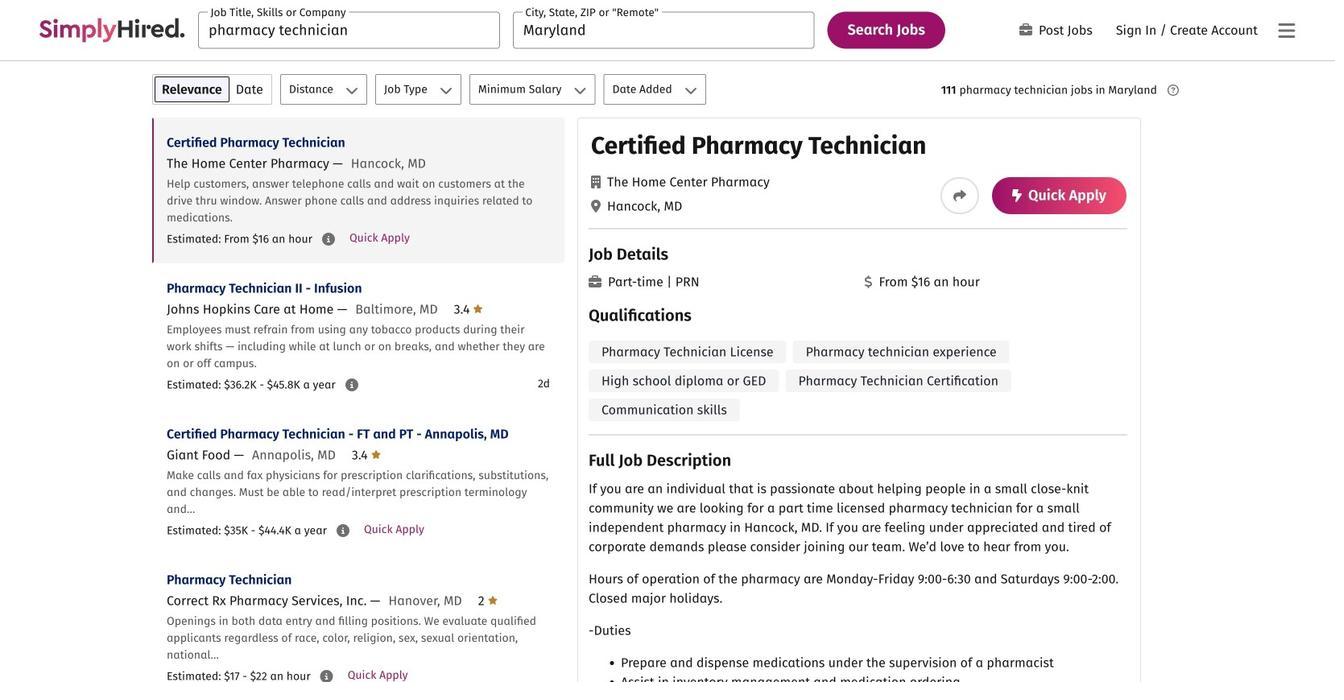 Task type: describe. For each thing, give the bounding box(es) containing it.
bolt lightning image
[[1013, 189, 1022, 202]]

building image
[[591, 176, 601, 189]]

location dot image
[[591, 200, 601, 213]]

0 horizontal spatial star image
[[371, 448, 381, 461]]

1 horizontal spatial job salary disclaimer image
[[345, 379, 358, 392]]

1 vertical spatial job salary disclaimer image
[[337, 524, 350, 537]]

1 vertical spatial star image
[[488, 594, 498, 607]]

0 vertical spatial job salary disclaimer image
[[322, 233, 335, 246]]

share this job image
[[954, 189, 967, 202]]

0 horizontal spatial 3.4 out of 5 stars element
[[352, 447, 381, 463]]

2 out of 5 stars element
[[478, 593, 498, 609]]

certified pharmacy technician element
[[578, 118, 1142, 682]]



Task type: vqa. For each thing, say whether or not it's contained in the screenshot.
list
yes



Task type: locate. For each thing, give the bounding box(es) containing it.
0 horizontal spatial job salary disclaimer image
[[320, 670, 333, 682]]

1 vertical spatial 3.4 out of 5 stars element
[[352, 447, 381, 463]]

job salary disclaimer image
[[322, 233, 335, 246], [337, 524, 350, 537]]

simplyhired logo image
[[39, 18, 185, 42]]

briefcase image
[[589, 276, 602, 288]]

main menu image
[[1279, 21, 1296, 40]]

0 vertical spatial 3.4 out of 5 stars element
[[454, 302, 483, 317]]

1 horizontal spatial job salary disclaimer image
[[337, 524, 350, 537]]

star image
[[371, 448, 381, 461], [488, 594, 498, 607]]

0 vertical spatial star image
[[371, 448, 381, 461]]

3.4 out of 5 stars element
[[454, 302, 483, 317], [352, 447, 381, 463]]

0 vertical spatial job salary disclaimer image
[[345, 379, 358, 392]]

dollar sign image
[[865, 276, 873, 288]]

0 horizontal spatial job salary disclaimer image
[[322, 233, 335, 246]]

sponsored jobs disclaimer image
[[1168, 85, 1179, 96]]

None field
[[198, 12, 500, 49], [513, 12, 815, 49], [198, 12, 500, 49], [513, 12, 815, 49]]

job salary disclaimer image
[[345, 379, 358, 392], [320, 670, 333, 682]]

1 horizontal spatial 3.4 out of 5 stars element
[[454, 302, 483, 317]]

briefcase image
[[1020, 23, 1033, 36]]

None text field
[[198, 12, 500, 49], [513, 12, 815, 49], [198, 12, 500, 49], [513, 12, 815, 49]]

list
[[152, 118, 565, 682]]

1 vertical spatial job salary disclaimer image
[[320, 670, 333, 682]]

1 horizontal spatial star image
[[488, 594, 498, 607]]

star image
[[473, 302, 483, 315]]



